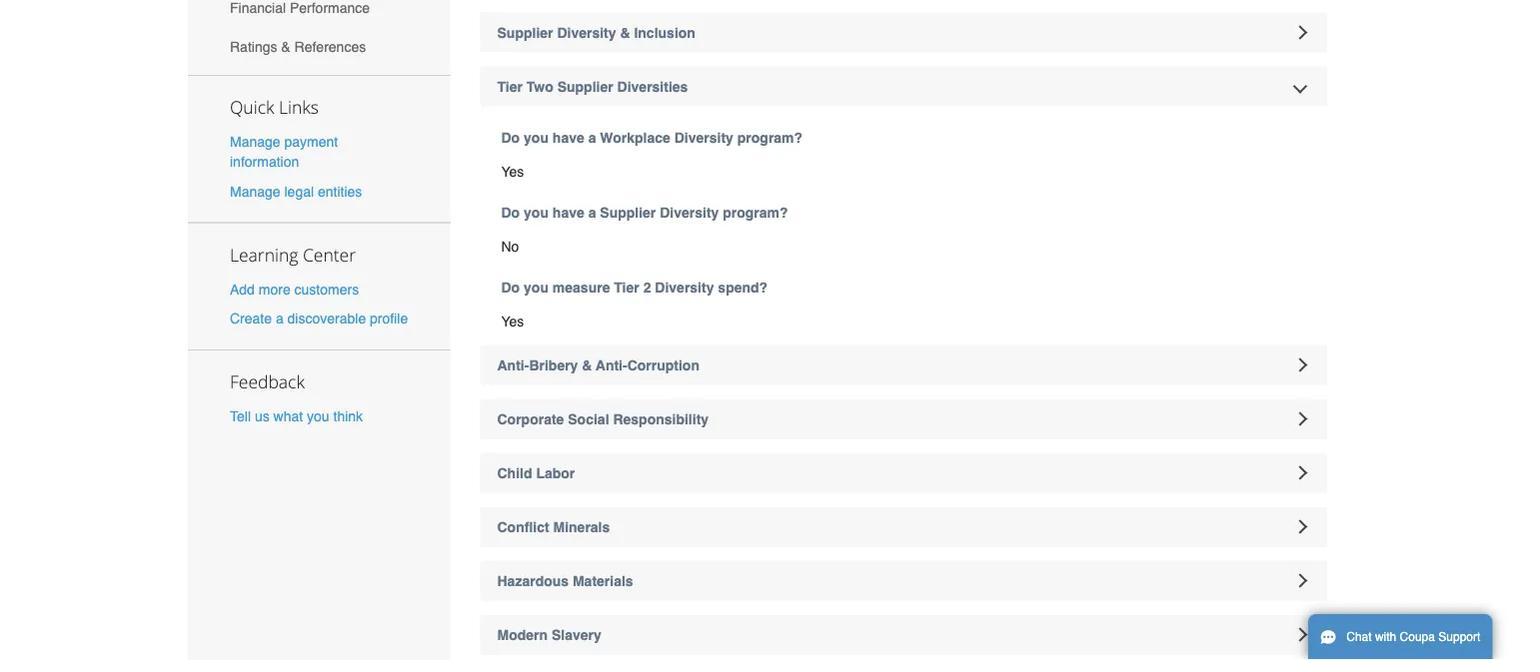 Task type: describe. For each thing, give the bounding box(es) containing it.
manage legal entities link
[[230, 183, 362, 199]]

ratings
[[230, 38, 277, 54]]

add more customers
[[230, 281, 359, 297]]

tell us what you think
[[230, 409, 363, 425]]

tell
[[230, 409, 251, 425]]

a for supplier
[[588, 204, 596, 220]]

diversity for supplier
[[660, 204, 719, 220]]

have for supplier
[[553, 204, 584, 220]]

manage for manage legal entities
[[230, 183, 280, 199]]

corporate social responsibility
[[497, 411, 709, 427]]

you for do you have a workplace diversity program?
[[524, 129, 549, 145]]

spend?
[[718, 279, 768, 295]]

bribery
[[529, 357, 578, 373]]

program? for do you have a workplace diversity program?
[[737, 129, 803, 145]]

discoverable
[[287, 311, 366, 327]]

create a discoverable profile
[[230, 311, 408, 327]]

modern slavery
[[497, 627, 601, 643]]

modern slavery button
[[480, 615, 1327, 655]]

ratings & references
[[230, 38, 366, 54]]

customers
[[294, 281, 359, 297]]

measure
[[553, 279, 610, 295]]

corporate social responsibility heading
[[480, 399, 1327, 439]]

you for do you measure tier 2 diversity spend?
[[524, 279, 549, 295]]

coupa
[[1400, 631, 1435, 645]]

inclusion
[[634, 24, 695, 40]]

& for anti-bribery & anti-corruption
[[582, 357, 592, 373]]

workplace
[[600, 129, 670, 145]]

quick links
[[230, 96, 319, 119]]

diversity for 2
[[655, 279, 714, 295]]

modern
[[497, 627, 548, 643]]

us
[[255, 409, 270, 425]]

minerals
[[553, 519, 610, 535]]

child
[[497, 465, 532, 481]]

profile
[[370, 311, 408, 327]]

hazardous materials
[[497, 573, 633, 589]]

hazardous materials button
[[480, 561, 1327, 601]]

no
[[501, 238, 519, 254]]

learning
[[230, 243, 298, 266]]

chat with coupa support
[[1346, 631, 1480, 645]]

child labor heading
[[480, 453, 1327, 493]]

references
[[294, 38, 366, 54]]

0 horizontal spatial &
[[281, 38, 291, 54]]

do you have a workplace diversity program?
[[501, 129, 803, 145]]

do for do you have a workplace diversity program?
[[501, 129, 520, 145]]

manage legal entities
[[230, 183, 362, 199]]

diversity inside dropdown button
[[557, 24, 616, 40]]

hazardous
[[497, 573, 569, 589]]

hazardous materials heading
[[480, 561, 1327, 601]]

entities
[[318, 183, 362, 199]]

conflict minerals
[[497, 519, 610, 535]]

add
[[230, 281, 255, 297]]

do for do you measure tier 2 diversity spend?
[[501, 279, 520, 295]]

tier two supplier diversities heading
[[480, 66, 1327, 106]]

1 vertical spatial supplier
[[557, 78, 613, 94]]

ratings & references link
[[188, 27, 450, 66]]



Task type: vqa. For each thing, say whether or not it's contained in the screenshot.
Ratings
yes



Task type: locate. For each thing, give the bounding box(es) containing it.
tier two supplier diversities
[[497, 78, 688, 94]]

corporate social responsibility button
[[480, 399, 1327, 439]]

have
[[553, 129, 584, 145], [553, 204, 584, 220]]

create
[[230, 311, 272, 327]]

2 vertical spatial do
[[501, 279, 520, 295]]

two
[[527, 78, 553, 94]]

what
[[273, 409, 303, 425]]

& for supplier diversity & inclusion
[[620, 24, 630, 40]]

child labor button
[[480, 453, 1327, 493]]

information
[[230, 154, 299, 170]]

do for do you have a supplier diversity program?
[[501, 204, 520, 220]]

manage
[[230, 134, 280, 150], [230, 183, 280, 199]]

0 vertical spatial yes
[[501, 163, 524, 179]]

conflict
[[497, 519, 549, 535]]

with
[[1375, 631, 1396, 645]]

supplier up do you measure tier 2 diversity spend?
[[600, 204, 656, 220]]

1 vertical spatial tier
[[614, 279, 639, 295]]

& right "ratings"
[[281, 38, 291, 54]]

chat with coupa support button
[[1308, 615, 1492, 661]]

& right bribery
[[582, 357, 592, 373]]

do up no
[[501, 204, 520, 220]]

payment
[[284, 134, 338, 150]]

0 vertical spatial program?
[[737, 129, 803, 145]]

manage payment information link
[[230, 134, 338, 170]]

tier
[[497, 78, 523, 94], [614, 279, 639, 295]]

think
[[333, 409, 363, 425]]

program? for do you have a supplier diversity program?
[[723, 204, 788, 220]]

supplier up two
[[497, 24, 553, 40]]

program?
[[737, 129, 803, 145], [723, 204, 788, 220]]

1 vertical spatial do
[[501, 204, 520, 220]]

do
[[501, 129, 520, 145], [501, 204, 520, 220], [501, 279, 520, 295]]

2 vertical spatial supplier
[[600, 204, 656, 220]]

conflict minerals button
[[480, 507, 1327, 547]]

manage up information
[[230, 134, 280, 150]]

tier left 2
[[614, 279, 639, 295]]

supplier diversity & inclusion
[[497, 24, 695, 40]]

have down tier two supplier diversities
[[553, 129, 584, 145]]

diversity
[[557, 24, 616, 40], [674, 129, 733, 145], [660, 204, 719, 220], [655, 279, 714, 295]]

feedback
[[230, 370, 305, 394]]

do down tier two supplier diversities
[[501, 129, 520, 145]]

diversity down do you have a workplace diversity program?
[[660, 204, 719, 220]]

labor
[[536, 465, 575, 481]]

diversity for workplace
[[674, 129, 733, 145]]

0 vertical spatial manage
[[230, 134, 280, 150]]

diversity right 2
[[655, 279, 714, 295]]

2 vertical spatial a
[[276, 311, 284, 327]]

1 horizontal spatial &
[[582, 357, 592, 373]]

supplier diversity & inclusion heading
[[480, 13, 1327, 52]]

links
[[279, 96, 319, 119]]

conflict minerals heading
[[480, 507, 1327, 547]]

quick
[[230, 96, 274, 119]]

0 horizontal spatial tier
[[497, 78, 523, 94]]

manage for manage payment information
[[230, 134, 280, 150]]

have up measure
[[553, 204, 584, 220]]

corruption
[[627, 357, 700, 373]]

materials
[[573, 573, 633, 589]]

1 vertical spatial yes
[[501, 313, 524, 329]]

a for workplace
[[588, 129, 596, 145]]

0 horizontal spatial anti-
[[497, 357, 529, 373]]

anti- up corporate
[[497, 357, 529, 373]]

1 vertical spatial a
[[588, 204, 596, 220]]

anti- up corporate social responsibility
[[596, 357, 627, 373]]

chat
[[1346, 631, 1372, 645]]

learning center
[[230, 243, 356, 266]]

yes down no
[[501, 313, 524, 329]]

anti-bribery & anti-corruption heading
[[480, 345, 1327, 385]]

social
[[568, 411, 609, 427]]

diversity up tier two supplier diversities
[[557, 24, 616, 40]]

0 vertical spatial tier
[[497, 78, 523, 94]]

1 vertical spatial have
[[553, 204, 584, 220]]

child labor
[[497, 465, 575, 481]]

tell us what you think button
[[230, 407, 363, 427]]

center
[[303, 243, 356, 266]]

1 manage from the top
[[230, 134, 280, 150]]

have for workplace
[[553, 129, 584, 145]]

2 yes from the top
[[501, 313, 524, 329]]

tier left two
[[497, 78, 523, 94]]

yes
[[501, 163, 524, 179], [501, 313, 524, 329]]

manage down information
[[230, 183, 280, 199]]

you inside button
[[307, 409, 329, 425]]

more
[[259, 281, 291, 297]]

responsibility
[[613, 411, 709, 427]]

2 do from the top
[[501, 204, 520, 220]]

slavery
[[552, 627, 601, 643]]

create a discoverable profile link
[[230, 311, 408, 327]]

supplier diversity & inclusion button
[[480, 13, 1327, 52]]

a left workplace
[[588, 129, 596, 145]]

&
[[620, 24, 630, 40], [281, 38, 291, 54], [582, 357, 592, 373]]

a right create in the top of the page
[[276, 311, 284, 327]]

yes up no
[[501, 163, 524, 179]]

supplier
[[497, 24, 553, 40], [557, 78, 613, 94], [600, 204, 656, 220]]

support
[[1438, 631, 1480, 645]]

1 anti- from the left
[[497, 357, 529, 373]]

do you measure tier 2 diversity spend?
[[501, 279, 768, 295]]

anti-bribery & anti-corruption
[[497, 357, 700, 373]]

2 anti- from the left
[[596, 357, 627, 373]]

0 vertical spatial have
[[553, 129, 584, 145]]

add more customers link
[[230, 281, 359, 297]]

0 vertical spatial supplier
[[497, 24, 553, 40]]

corporate
[[497, 411, 564, 427]]

2 manage from the top
[[230, 183, 280, 199]]

you
[[524, 129, 549, 145], [524, 204, 549, 220], [524, 279, 549, 295], [307, 409, 329, 425]]

1 horizontal spatial tier
[[614, 279, 639, 295]]

do you have a supplier diversity program?
[[501, 204, 788, 220]]

1 do from the top
[[501, 129, 520, 145]]

legal
[[284, 183, 314, 199]]

1 yes from the top
[[501, 163, 524, 179]]

modern slavery heading
[[480, 615, 1327, 655]]

anti-bribery & anti-corruption button
[[480, 345, 1327, 385]]

supplier right two
[[557, 78, 613, 94]]

0 vertical spatial a
[[588, 129, 596, 145]]

tier inside dropdown button
[[497, 78, 523, 94]]

manage payment information
[[230, 134, 338, 170]]

1 vertical spatial manage
[[230, 183, 280, 199]]

tier two supplier diversities button
[[480, 66, 1327, 106]]

1 have from the top
[[553, 129, 584, 145]]

manage inside manage payment information
[[230, 134, 280, 150]]

& left inclusion
[[620, 24, 630, 40]]

a
[[588, 129, 596, 145], [588, 204, 596, 220], [276, 311, 284, 327]]

you for do you have a supplier diversity program?
[[524, 204, 549, 220]]

do down no
[[501, 279, 520, 295]]

anti-
[[497, 357, 529, 373], [596, 357, 627, 373]]

1 vertical spatial program?
[[723, 204, 788, 220]]

2 horizontal spatial &
[[620, 24, 630, 40]]

a up measure
[[588, 204, 596, 220]]

diversities
[[617, 78, 688, 94]]

3 do from the top
[[501, 279, 520, 295]]

2
[[643, 279, 651, 295]]

2 have from the top
[[553, 204, 584, 220]]

0 vertical spatial do
[[501, 129, 520, 145]]

diversity right workplace
[[674, 129, 733, 145]]

1 horizontal spatial anti-
[[596, 357, 627, 373]]



